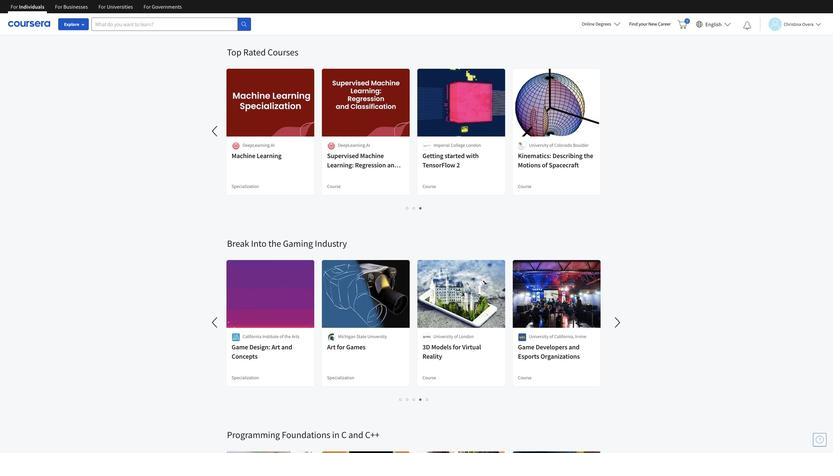 Task type: locate. For each thing, give the bounding box(es) containing it.
machine
[[232, 152, 255, 160], [360, 152, 384, 160]]

1 vertical spatial 3
[[413, 397, 415, 403]]

1 vertical spatial 2
[[413, 205, 415, 212]]

in
[[332, 429, 339, 441]]

state
[[356, 334, 366, 340]]

3 button
[[417, 205, 424, 212], [411, 396, 417, 404]]

0 vertical spatial 1 button
[[404, 205, 411, 212]]

3 inside top rated courses carousel element
[[419, 205, 422, 212]]

university of california, irvine image
[[518, 334, 526, 342]]

1 horizontal spatial machine
[[360, 152, 384, 160]]

0 vertical spatial 2 button
[[411, 205, 417, 212]]

english
[[705, 21, 722, 27]]

2 for 3 button in the top rated courses carousel element
[[413, 205, 415, 212]]

and inside programming foundations in c and c++ carousel element
[[348, 429, 363, 441]]

help center image
[[816, 436, 824, 444]]

1 vertical spatial 2 button
[[404, 396, 411, 404]]

What do you want to learn? text field
[[91, 17, 238, 31]]

1 button inside top rated courses carousel element
[[404, 205, 411, 212]]

1 list from the top
[[227, 13, 601, 20]]

of down kinematics:
[[542, 161, 548, 169]]

c
[[341, 429, 347, 441]]

top rated courses carousel element
[[0, 26, 606, 218]]

and
[[387, 161, 398, 169], [281, 343, 292, 352], [569, 343, 580, 352], [348, 429, 363, 441]]

3d models for virtual reality
[[423, 343, 481, 361]]

0 horizontal spatial art
[[272, 343, 280, 352]]

3 for from the left
[[98, 3, 106, 10]]

0 vertical spatial 3
[[419, 205, 422, 212]]

programming
[[227, 429, 280, 441]]

0 vertical spatial 2
[[457, 161, 460, 169]]

game up esports
[[518, 343, 534, 352]]

top
[[227, 46, 241, 58]]

michigan state university image
[[327, 334, 335, 342]]

find
[[629, 21, 638, 27]]

governments
[[152, 3, 182, 10]]

3 list from the top
[[227, 396, 601, 404]]

the for into
[[268, 238, 281, 250]]

university of london image
[[423, 334, 431, 342]]

course down esports
[[518, 375, 532, 381]]

of
[[549, 142, 553, 148], [542, 161, 548, 169], [280, 334, 283, 340], [454, 334, 458, 340], [549, 334, 553, 340]]

1 horizontal spatial deeplearning.ai image
[[327, 142, 335, 150]]

the for describing
[[584, 152, 593, 160]]

specialization for top
[[232, 184, 259, 190]]

1 horizontal spatial 3
[[419, 205, 422, 212]]

and right c
[[348, 429, 363, 441]]

1 horizontal spatial 2
[[413, 205, 415, 212]]

for for businesses
[[55, 3, 62, 10]]

0 vertical spatial 3 button
[[417, 205, 424, 212]]

1 horizontal spatial for
[[453, 343, 461, 352]]

imperial college london image
[[423, 142, 431, 150]]

university of colorado boulder image
[[518, 142, 526, 150]]

1 inside 'break into the gaming industry carousel' element
[[399, 397, 402, 403]]

learning
[[257, 152, 282, 160]]

2 vertical spatial the
[[284, 334, 291, 340]]

explore button
[[58, 18, 89, 30]]

0 horizontal spatial game
[[232, 343, 248, 352]]

university up the models
[[433, 334, 453, 340]]

the down boulder
[[584, 152, 593, 160]]

0 horizontal spatial deeplearning.ai
[[243, 142, 275, 148]]

1 game from the left
[[232, 343, 248, 352]]

for down the michigan
[[337, 343, 345, 352]]

0 horizontal spatial 1
[[399, 397, 402, 403]]

2 deeplearning.ai from the left
[[338, 142, 370, 148]]

of for esports
[[549, 334, 553, 340]]

0 vertical spatial london
[[466, 142, 481, 148]]

developers
[[536, 343, 567, 352]]

1 button inside 'break into the gaming industry carousel' element
[[397, 396, 404, 404]]

1 vertical spatial list
[[227, 205, 601, 212]]

1 art from the left
[[272, 343, 280, 352]]

of up 3d models for virtual reality on the bottom right of the page
[[454, 334, 458, 340]]

learning:
[[327, 161, 354, 169]]

of up developers
[[549, 334, 553, 340]]

london up virtual
[[459, 334, 474, 340]]

deeplearning.ai
[[243, 142, 275, 148], [338, 142, 370, 148]]

2 inside 'break into the gaming industry carousel' element
[[406, 397, 409, 403]]

course down motions
[[518, 184, 532, 190]]

2 vertical spatial 2
[[406, 397, 409, 403]]

of for motions
[[549, 142, 553, 148]]

reality
[[423, 353, 442, 361]]

specialization inside top rated courses carousel element
[[232, 184, 259, 190]]

list inside 'break into the gaming industry carousel' element
[[227, 396, 601, 404]]

0 horizontal spatial machine
[[232, 152, 255, 160]]

1 horizontal spatial game
[[518, 343, 534, 352]]

and down arts
[[281, 343, 292, 352]]

the inside kinematics: describing the motions of spacecraft
[[584, 152, 593, 160]]

london for top rated courses
[[466, 142, 481, 148]]

your
[[639, 21, 648, 27]]

1 horizontal spatial deeplearning.ai
[[338, 142, 370, 148]]

machine left learning
[[232, 152, 255, 160]]

spacecraft
[[549, 161, 579, 169]]

previous slide image for top rated courses
[[207, 123, 223, 139]]

coursera image
[[8, 19, 50, 29]]

1 for 2 button associated with the bottom 3 button
[[399, 397, 402, 403]]

1
[[406, 205, 409, 212], [399, 397, 402, 403]]

0 vertical spatial the
[[584, 152, 593, 160]]

deeplearning.ai image up supervised
[[327, 142, 335, 150]]

1 vertical spatial 1
[[399, 397, 402, 403]]

4 button
[[417, 396, 424, 404]]

3
[[419, 205, 422, 212], [413, 397, 415, 403]]

university
[[529, 142, 549, 148], [367, 334, 387, 340], [433, 334, 453, 340], [529, 334, 549, 340]]

fullstack web development carousel element
[[0, 0, 606, 26]]

course for 3d models for virtual reality
[[423, 375, 436, 381]]

for down university of london
[[453, 343, 461, 352]]

game down california institute of the arts image
[[232, 343, 248, 352]]

0 vertical spatial list
[[227, 13, 601, 20]]

art
[[272, 343, 280, 352], [327, 343, 336, 352]]

deeplearning.ai image up machine learning
[[232, 142, 240, 150]]

1 deeplearning.ai from the left
[[243, 142, 275, 148]]

game for game developers and esports organizations
[[518, 343, 534, 352]]

for
[[337, 343, 345, 352], [453, 343, 461, 352]]

michigan state university
[[338, 334, 387, 340]]

0 horizontal spatial for
[[337, 343, 345, 352]]

for individuals
[[11, 3, 44, 10]]

2 game from the left
[[518, 343, 534, 352]]

2 horizontal spatial the
[[584, 152, 593, 160]]

list
[[227, 13, 601, 20], [227, 205, 601, 212], [227, 396, 601, 404]]

of inside kinematics: describing the motions of spacecraft
[[542, 161, 548, 169]]

and down 'irvine'
[[569, 343, 580, 352]]

michigan
[[338, 334, 356, 340]]

online degrees
[[582, 21, 611, 27]]

4 for from the left
[[144, 3, 151, 10]]

machine up regression
[[360, 152, 384, 160]]

1 deeplearning.ai image from the left
[[232, 142, 240, 150]]

for governments
[[144, 3, 182, 10]]

deeplearning.ai image for supervised machine learning: regression and classification
[[327, 142, 335, 150]]

for for individuals
[[11, 3, 18, 10]]

regression
[[355, 161, 386, 169]]

the
[[584, 152, 593, 160], [268, 238, 281, 250], [284, 334, 291, 340]]

1 previous slide image from the top
[[207, 123, 223, 139]]

2 list from the top
[[227, 205, 601, 212]]

deeplearning.ai up machine learning
[[243, 142, 275, 148]]

3 for 3 button in the top rated courses carousel element
[[419, 205, 422, 212]]

with
[[466, 152, 479, 160]]

2 deeplearning.ai image from the left
[[327, 142, 335, 150]]

0 horizontal spatial the
[[268, 238, 281, 250]]

deeplearning.ai image
[[232, 142, 240, 150], [327, 142, 335, 150]]

course down reality
[[423, 375, 436, 381]]

2 for from the left
[[453, 343, 461, 352]]

5 button
[[424, 396, 431, 404]]

game inside game design: art and concepts
[[232, 343, 248, 352]]

university up kinematics:
[[529, 142, 549, 148]]

english button
[[693, 13, 734, 35]]

deeplearning.ai image for machine learning
[[232, 142, 240, 150]]

1 for from the left
[[11, 3, 18, 10]]

0 horizontal spatial deeplearning.ai image
[[232, 142, 240, 150]]

previous slide image inside 'break into the gaming industry carousel' element
[[207, 315, 223, 331]]

0 vertical spatial previous slide image
[[207, 123, 223, 139]]

2 button inside top rated courses carousel element
[[411, 205, 417, 212]]

university up developers
[[529, 334, 549, 340]]

break into the gaming industry carousel element
[[0, 218, 701, 409]]

game
[[232, 343, 248, 352], [518, 343, 534, 352]]

1 vertical spatial london
[[459, 334, 474, 340]]

1 button
[[404, 205, 411, 212], [397, 396, 404, 404]]

1 vertical spatial 1 button
[[397, 396, 404, 404]]

tensorflow
[[423, 161, 455, 169]]

1 horizontal spatial the
[[284, 334, 291, 340]]

course down classification
[[327, 184, 341, 190]]

1 for 2 button within the top rated courses carousel element
[[406, 205, 409, 212]]

list inside fullstack web development carousel element
[[227, 13, 601, 20]]

course
[[327, 184, 341, 190], [423, 184, 436, 190], [518, 184, 532, 190], [423, 375, 436, 381], [518, 375, 532, 381]]

supervised machine learning: regression and classification
[[327, 152, 398, 179]]

art down 'michigan state university' image
[[327, 343, 336, 352]]

None search field
[[91, 17, 251, 31]]

3 inside 'break into the gaming industry carousel' element
[[413, 397, 415, 403]]

deeplearning.ai up supervised
[[338, 142, 370, 148]]

0 vertical spatial 1
[[406, 205, 409, 212]]

for
[[11, 3, 18, 10], [55, 3, 62, 10], [98, 3, 106, 10], [144, 3, 151, 10]]

art down california institute of the arts
[[272, 343, 280, 352]]

1 inside top rated courses carousel element
[[406, 205, 409, 212]]

of left colorado
[[549, 142, 553, 148]]

2 horizontal spatial 2
[[457, 161, 460, 169]]

2 machine from the left
[[360, 152, 384, 160]]

0 horizontal spatial 2
[[406, 397, 409, 403]]

university inside top rated courses carousel element
[[529, 142, 549, 148]]

previous slide image
[[207, 123, 223, 139], [207, 315, 223, 331]]

london
[[466, 142, 481, 148], [459, 334, 474, 340]]

for left universities
[[98, 3, 106, 10]]

for left "individuals"
[[11, 3, 18, 10]]

specialization down machine learning
[[232, 184, 259, 190]]

london inside 'break into the gaming industry carousel' element
[[459, 334, 474, 340]]

1 for from the left
[[337, 343, 345, 352]]

next slide image
[[609, 315, 625, 331]]

degrees
[[596, 21, 611, 27]]

course down "tensorflow"
[[423, 184, 436, 190]]

2 vertical spatial list
[[227, 396, 601, 404]]

3 for the bottom 3 button
[[413, 397, 415, 403]]

1 vertical spatial the
[[268, 238, 281, 250]]

imperial
[[433, 142, 450, 148]]

university for 3d
[[433, 334, 453, 340]]

for left businesses at the top
[[55, 3, 62, 10]]

2 previous slide image from the top
[[207, 315, 223, 331]]

course for game developers and esports organizations
[[518, 375, 532, 381]]

london up with
[[466, 142, 481, 148]]

into
[[251, 238, 267, 250]]

the left arts
[[284, 334, 291, 340]]

0 horizontal spatial 3
[[413, 397, 415, 403]]

for left governments
[[144, 3, 151, 10]]

specialization down concepts
[[232, 375, 259, 381]]

kinematics:
[[518, 152, 551, 160]]

1 horizontal spatial 1
[[406, 205, 409, 212]]

university of california, irvine
[[529, 334, 586, 340]]

1 vertical spatial previous slide image
[[207, 315, 223, 331]]

gaming
[[283, 238, 313, 250]]

game inside game developers and esports organizations
[[518, 343, 534, 352]]

2 for from the left
[[55, 3, 62, 10]]

2
[[457, 161, 460, 169], [413, 205, 415, 212], [406, 397, 409, 403]]

and right regression
[[387, 161, 398, 169]]

london inside top rated courses carousel element
[[466, 142, 481, 148]]

2 inside getting started with tensorflow 2
[[457, 161, 460, 169]]

1 horizontal spatial art
[[327, 343, 336, 352]]

the right into
[[268, 238, 281, 250]]



Task type: vqa. For each thing, say whether or not it's contained in the screenshot.
watch webinar button related to A look into Coursera for Business: Upskilling your Employees
no



Task type: describe. For each thing, give the bounding box(es) containing it.
break into the gaming industry
[[227, 238, 347, 250]]

colorado
[[554, 142, 572, 148]]

businesses
[[63, 3, 88, 10]]

kinematics: describing the motions of spacecraft
[[518, 152, 593, 169]]

machine inside supervised machine learning: regression and classification
[[360, 152, 384, 160]]

top rated courses
[[227, 46, 298, 58]]

getting started with tensorflow 2
[[423, 152, 479, 169]]

irvine
[[575, 334, 586, 340]]

concepts
[[232, 353, 258, 361]]

3 button inside top rated courses carousel element
[[417, 205, 424, 212]]

courses
[[268, 46, 298, 58]]

california
[[243, 334, 261, 340]]

4
[[419, 397, 422, 403]]

show notifications image
[[743, 22, 751, 30]]

games
[[346, 343, 366, 352]]

c for everyone: programming fundamentals course by university of california, santa cruz, image
[[322, 452, 410, 454]]

christina overa button
[[760, 17, 821, 31]]

shopping cart: 1 item image
[[678, 18, 690, 29]]

break
[[227, 238, 249, 250]]

universities
[[107, 3, 133, 10]]

boulder
[[573, 142, 589, 148]]

christina overa
[[784, 21, 814, 27]]

esports
[[518, 353, 539, 361]]

organizations
[[541, 353, 580, 361]]

specialization down art for games
[[327, 375, 354, 381]]

course for getting started with tensorflow 2
[[423, 184, 436, 190]]

previous slide image for break into the gaming industry
[[207, 315, 223, 331]]

course for kinematics: describing the motions of spacecraft
[[518, 184, 532, 190]]

2 for the bottom 3 button
[[406, 397, 409, 403]]

college
[[451, 142, 465, 148]]

object-oriented data structures in c++ course by university of illinois at urbana-champaign, image
[[513, 452, 601, 454]]

california institute of the arts
[[243, 334, 299, 340]]

supervised
[[327, 152, 359, 160]]

c++
[[365, 429, 380, 441]]

individuals
[[19, 3, 44, 10]]

2 art from the left
[[327, 343, 336, 352]]

course for supervised machine learning: regression and classification
[[327, 184, 341, 190]]

university of london
[[433, 334, 474, 340]]

classification
[[327, 170, 365, 179]]

list inside top rated courses carousel element
[[227, 205, 601, 212]]

2 button for the bottom 3 button
[[404, 396, 411, 404]]

c programming with linux specialization by dartmouth college, institut mines-télécom, image
[[417, 452, 505, 454]]

foundations
[[282, 429, 330, 441]]

university for game
[[529, 334, 549, 340]]

1 machine from the left
[[232, 152, 255, 160]]

find your new career link
[[626, 20, 674, 28]]

2 button for 3 button in the top rated courses carousel element
[[411, 205, 417, 212]]

for universities
[[98, 3, 133, 10]]

deeplearning.ai for machine
[[243, 142, 275, 148]]

3d
[[423, 343, 430, 352]]

for inside 3d models for virtual reality
[[453, 343, 461, 352]]

machine learning
[[232, 152, 282, 160]]

art for games
[[327, 343, 366, 352]]

programming foundations in c and c++
[[227, 429, 380, 441]]

1 button for 2 button within the top rated courses carousel element
[[404, 205, 411, 212]]

banner navigation
[[5, 0, 187, 13]]

deeplearning.ai for supervised
[[338, 142, 370, 148]]

industry
[[315, 238, 347, 250]]

1 vertical spatial 3 button
[[411, 396, 417, 404]]

virtual
[[462, 343, 481, 352]]

for for governments
[[144, 3, 151, 10]]

and inside game developers and esports organizations
[[569, 343, 580, 352]]

game design: art and concepts
[[232, 343, 292, 361]]

getting
[[423, 152, 443, 160]]

california institute of the arts image
[[232, 334, 240, 342]]

university of colorado boulder
[[529, 142, 589, 148]]

5
[[426, 397, 429, 403]]

overa
[[802, 21, 814, 27]]

rated
[[243, 46, 266, 58]]

models
[[431, 343, 452, 352]]

art inside game design: art and concepts
[[272, 343, 280, 352]]

programming foundations in c and c++ carousel element
[[224, 409, 833, 454]]

game for game design: art and concepts
[[232, 343, 248, 352]]

london for break into the gaming industry
[[459, 334, 474, 340]]

motions
[[518, 161, 541, 169]]

institute
[[262, 334, 279, 340]]

game developers and esports organizations
[[518, 343, 580, 361]]

new
[[648, 21, 657, 27]]

programming fundamentals course by duke university, image
[[226, 452, 314, 454]]

for for universities
[[98, 3, 106, 10]]

and inside game design: art and concepts
[[281, 343, 292, 352]]

imperial college london
[[433, 142, 481, 148]]

for businesses
[[55, 3, 88, 10]]

university for kinematics:
[[529, 142, 549, 148]]

christina
[[784, 21, 801, 27]]

of right institute
[[280, 334, 283, 340]]

find your new career
[[629, 21, 671, 27]]

describing
[[553, 152, 583, 160]]

and inside supervised machine learning: regression and classification
[[387, 161, 398, 169]]

california,
[[554, 334, 574, 340]]

online degrees button
[[577, 17, 626, 31]]

online
[[582, 21, 595, 27]]

1 button for 2 button associated with the bottom 3 button
[[397, 396, 404, 404]]

of for virtual
[[454, 334, 458, 340]]

university right state
[[367, 334, 387, 340]]

design:
[[249, 343, 270, 352]]

started
[[445, 152, 465, 160]]

explore
[[64, 21, 79, 27]]

arts
[[292, 334, 299, 340]]

specialization for break
[[232, 375, 259, 381]]

career
[[658, 21, 671, 27]]



